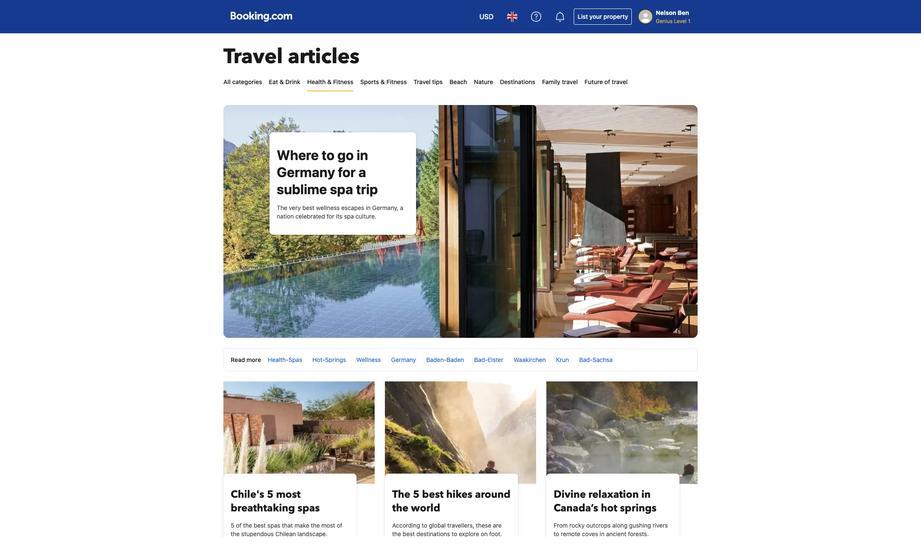 Task type: locate. For each thing, give the bounding box(es) containing it.
& for health
[[327, 78, 332, 85]]

travel right family
[[562, 78, 578, 85]]

your
[[589, 13, 602, 20]]

to
[[322, 147, 335, 163], [422, 522, 427, 529], [452, 531, 457, 537], [554, 531, 559, 537]]

the left world
[[392, 488, 410, 502]]

1 vertical spatial most
[[321, 522, 335, 529]]

health & fitness link
[[307, 73, 353, 91]]

in down outcrops
[[600, 531, 605, 537]]

travel right future at the top right
[[612, 78, 628, 85]]

5 inside 5 of the best spas that make the most of the stupendous chilean landscape.
[[231, 522, 234, 529]]

1 vertical spatial the
[[392, 488, 410, 502]]

0 vertical spatial spas
[[289, 356, 302, 363]]

nation
[[277, 213, 294, 220]]

travel
[[223, 43, 283, 71], [414, 78, 431, 85]]

bad-sachsa
[[579, 356, 613, 363]]

a right germany,
[[400, 204, 403, 211]]

most
[[276, 488, 301, 502], [321, 522, 335, 529]]

best inside the very best wellness escapes in germany, a nation celebrated for its spa culture.
[[302, 204, 314, 211]]

that
[[282, 522, 293, 529]]

chilean
[[275, 531, 296, 537]]

the
[[277, 204, 287, 211], [392, 488, 410, 502]]

travel tips link
[[414, 73, 443, 91]]

spas for 5 of the best spas that make the most of the stupendous chilean landscape.
[[267, 522, 280, 529]]

1 vertical spatial springs
[[620, 501, 657, 516]]

1 vertical spatial spas
[[298, 501, 320, 516]]

1 horizontal spatial &
[[327, 78, 332, 85]]

5 of the best spas that make the most of the stupendous chilean landscape.
[[231, 522, 342, 537]]

1 & from the left
[[280, 78, 284, 85]]

5 inside 'the 5 best hikes around the world'
[[413, 488, 420, 502]]

1 horizontal spatial springs
[[620, 501, 657, 516]]

1 horizontal spatial travel
[[612, 78, 628, 85]]

around
[[475, 488, 511, 502]]

spa inside the very best wellness escapes in germany, a nation celebrated for its spa culture.
[[344, 213, 354, 220]]

of for 5
[[236, 522, 242, 529]]

0 vertical spatial travel
[[223, 43, 283, 71]]

future
[[585, 78, 603, 85]]

2 horizontal spatial &
[[381, 78, 385, 85]]

5 for chile's
[[267, 488, 273, 502]]

5 inside chile's 5 most breathtaking spas
[[267, 488, 273, 502]]

most up landscape.
[[321, 522, 335, 529]]

articles
[[288, 43, 359, 71]]

3 & from the left
[[381, 78, 385, 85]]

bad-elster
[[474, 356, 503, 363]]

0 horizontal spatial bad-
[[474, 356, 488, 363]]

celebrated
[[295, 213, 325, 220]]

0 horizontal spatial the
[[277, 204, 287, 211]]

bad- right baden
[[474, 356, 488, 363]]

in right go
[[357, 147, 368, 163]]

best left hikes
[[422, 488, 444, 502]]

eat
[[269, 78, 278, 85]]

0 horizontal spatial of
[[236, 522, 242, 529]]

0 vertical spatial springs
[[325, 356, 346, 363]]

spas left that
[[267, 522, 280, 529]]

spa up the escapes
[[330, 181, 353, 197]]

of up stupendous
[[236, 522, 242, 529]]

& right the sports
[[381, 78, 385, 85]]

1 horizontal spatial fitness
[[386, 78, 407, 85]]

5 for the
[[413, 488, 420, 502]]

to down from
[[554, 531, 559, 537]]

chile's 5 most breathtaking spas link
[[231, 488, 349, 516]]

health-spas link
[[268, 356, 302, 363]]

the 5 best hikes around the world
[[392, 488, 511, 516]]

travel
[[562, 78, 578, 85], [612, 78, 628, 85]]

property
[[604, 13, 628, 20]]

1 horizontal spatial 5
[[267, 488, 273, 502]]

fitness left the sports
[[333, 78, 353, 85]]

0 vertical spatial a
[[358, 164, 366, 180]]

for inside the very best wellness escapes in germany, a nation celebrated for its spa culture.
[[327, 213, 334, 220]]

divine
[[554, 488, 586, 502]]

ancient
[[606, 531, 626, 537]]

0 horizontal spatial &
[[280, 78, 284, 85]]

0 horizontal spatial travel
[[223, 43, 283, 71]]

1 vertical spatial for
[[327, 213, 334, 220]]

spas inside chile's 5 most breathtaking spas
[[298, 501, 320, 516]]

0 horizontal spatial for
[[327, 213, 334, 220]]

2 fitness from the left
[[386, 78, 407, 85]]

most up that
[[276, 488, 301, 502]]

travel left tips
[[414, 78, 431, 85]]

spa down the escapes
[[344, 213, 354, 220]]

destinations link
[[500, 73, 535, 91]]

1 vertical spatial wellness
[[356, 356, 381, 363]]

ben
[[678, 9, 689, 16]]

its
[[336, 213, 342, 220]]

of right future at the top right
[[604, 78, 610, 85]]

1 travel from the left
[[562, 78, 578, 85]]

5 up according
[[413, 488, 420, 502]]

family travel
[[542, 78, 578, 85]]

krun link
[[556, 356, 569, 363]]

& right health
[[327, 78, 332, 85]]

baden-
[[426, 356, 447, 363]]

0 vertical spatial most
[[276, 488, 301, 502]]

to inside the from rocky outcrops along gushing rivers to remote coves in ancient forests.
[[554, 531, 559, 537]]

go
[[337, 147, 354, 163]]

germany
[[391, 356, 416, 363]]

fitness right the sports
[[386, 78, 407, 85]]

1 horizontal spatial travel
[[414, 78, 431, 85]]

for inside where to go in germany for a sublime spa trip
[[338, 164, 356, 180]]

wellness inside the very best wellness escapes in germany, a nation celebrated for its spa culture.
[[316, 204, 340, 211]]

1 horizontal spatial for
[[338, 164, 356, 180]]

booking.com online hotel reservations image
[[231, 12, 292, 22]]

wellness up 'its'
[[316, 204, 340, 211]]

0 horizontal spatial wellness
[[316, 204, 340, 211]]

0 horizontal spatial travel
[[562, 78, 578, 85]]

0 horizontal spatial most
[[276, 488, 301, 502]]

springs up the gushing
[[620, 501, 657, 516]]

wellness
[[316, 204, 340, 211], [356, 356, 381, 363]]

landscape.
[[298, 531, 327, 537]]

germany link
[[391, 356, 416, 363]]

the
[[392, 501, 408, 516], [243, 522, 252, 529], [311, 522, 320, 529], [231, 531, 240, 537], [392, 531, 401, 537]]

travel up categories
[[223, 43, 283, 71]]

elster
[[488, 356, 503, 363]]

family
[[542, 78, 560, 85]]

1 horizontal spatial the
[[392, 488, 410, 502]]

2 bad- from the left
[[579, 356, 593, 363]]

beach
[[450, 78, 467, 85]]

the up according
[[392, 501, 408, 516]]

springs left wellness link
[[325, 356, 346, 363]]

to up destinations
[[422, 522, 427, 529]]

best inside 5 of the best spas that make the most of the stupendous chilean landscape.
[[254, 522, 266, 529]]

1 fitness from the left
[[333, 78, 353, 85]]

spas up make
[[298, 501, 320, 516]]

best up stupendous
[[254, 522, 266, 529]]

1 horizontal spatial of
[[337, 522, 342, 529]]

2 vertical spatial spas
[[267, 522, 280, 529]]

from rocky outcrops along gushing rivers to remote coves in ancient forests.
[[554, 522, 668, 537]]

health-
[[268, 356, 289, 363]]

1 horizontal spatial a
[[400, 204, 403, 211]]

the 5 best hikes around the world link
[[392, 488, 511, 516]]

1 horizontal spatial most
[[321, 522, 335, 529]]

fitness for health & fitness
[[333, 78, 353, 85]]

all categories
[[223, 78, 262, 85]]

spas
[[289, 356, 302, 363], [298, 501, 320, 516], [267, 522, 280, 529]]

2 & from the left
[[327, 78, 332, 85]]

in up culture.
[[366, 204, 371, 211]]

best down according
[[403, 531, 415, 537]]

0 horizontal spatial a
[[358, 164, 366, 180]]

chile's
[[231, 488, 264, 502]]

usd
[[479, 13, 494, 21]]

usd button
[[474, 6, 499, 27]]

& right eat at the left top of the page
[[280, 78, 284, 85]]

to down travellers,
[[452, 531, 457, 537]]

destinations
[[500, 78, 535, 85]]

culture.
[[356, 213, 376, 220]]

spas left hot-
[[289, 356, 302, 363]]

fitness
[[333, 78, 353, 85], [386, 78, 407, 85]]

travel tips
[[414, 78, 443, 85]]

5
[[267, 488, 273, 502], [413, 488, 420, 502], [231, 522, 234, 529]]

of for future
[[604, 78, 610, 85]]

best
[[302, 204, 314, 211], [422, 488, 444, 502], [254, 522, 266, 529], [403, 531, 415, 537]]

0 horizontal spatial fitness
[[333, 78, 353, 85]]

family travel link
[[542, 73, 578, 91]]

spas for chile's 5 most breathtaking spas
[[298, 501, 320, 516]]

stupendous
[[241, 531, 274, 537]]

a
[[358, 164, 366, 180], [400, 204, 403, 211]]

in up the gushing
[[641, 488, 651, 502]]

& for sports
[[381, 78, 385, 85]]

travellers,
[[447, 522, 474, 529]]

in inside the very best wellness escapes in germany, a nation celebrated for its spa culture.
[[366, 204, 371, 211]]

1 vertical spatial spa
[[344, 213, 354, 220]]

chile's 5 most breathtaking spas
[[231, 488, 320, 516]]

a up trip
[[358, 164, 366, 180]]

spa inside where to go in germany for a sublime spa trip
[[330, 181, 353, 197]]

the inside 'the 5 best hikes around the world'
[[392, 488, 410, 502]]

for left 'its'
[[327, 213, 334, 220]]

1 vertical spatial a
[[400, 204, 403, 211]]

for down go
[[338, 164, 356, 180]]

5 right chile's
[[267, 488, 273, 502]]

the very best wellness escapes in germany, a nation celebrated for its spa culture.
[[277, 204, 403, 220]]

hot
[[601, 501, 617, 516]]

5 down chile's
[[231, 522, 234, 529]]

0 vertical spatial wellness
[[316, 204, 340, 211]]

1 vertical spatial travel
[[414, 78, 431, 85]]

0 vertical spatial the
[[277, 204, 287, 211]]

0 vertical spatial for
[[338, 164, 356, 180]]

0 vertical spatial spa
[[330, 181, 353, 197]]

relaxation
[[588, 488, 639, 502]]

spa
[[330, 181, 353, 197], [344, 213, 354, 220]]

travel for travel tips
[[414, 78, 431, 85]]

1 bad- from the left
[[474, 356, 488, 363]]

in inside the from rocky outcrops along gushing rivers to remote coves in ancient forests.
[[600, 531, 605, 537]]

spas inside 5 of the best spas that make the most of the stupendous chilean landscape.
[[267, 522, 280, 529]]

to left go
[[322, 147, 335, 163]]

wellness left germany
[[356, 356, 381, 363]]

sublime
[[277, 181, 327, 197]]

canada's
[[554, 501, 598, 516]]

1
[[688, 18, 690, 24]]

the inside the very best wellness escapes in germany, a nation celebrated for its spa culture.
[[277, 204, 287, 211]]

breathtaking
[[231, 501, 295, 516]]

0 horizontal spatial 5
[[231, 522, 234, 529]]

where to go in germany for a sublime spa trip link
[[277, 147, 378, 197]]

of right make
[[337, 522, 342, 529]]

sports & fitness link
[[360, 73, 407, 91]]

the down according
[[392, 531, 401, 537]]

2 horizontal spatial of
[[604, 78, 610, 85]]

2 horizontal spatial 5
[[413, 488, 420, 502]]

bad- right krun
[[579, 356, 593, 363]]

best up celebrated
[[302, 204, 314, 211]]

1 horizontal spatial bad-
[[579, 356, 593, 363]]

the up nation at the left
[[277, 204, 287, 211]]

to inside where to go in germany for a sublime spa trip
[[322, 147, 335, 163]]

the inside 'the 5 best hikes around the world'
[[392, 501, 408, 516]]



Task type: describe. For each thing, give the bounding box(es) containing it.
drink
[[285, 78, 300, 85]]

these
[[476, 522, 491, 529]]

health-spas
[[268, 356, 302, 363]]

rocky
[[569, 522, 585, 529]]

make
[[294, 522, 309, 529]]

waakirchen link
[[514, 356, 546, 363]]

nelson ben genius level 1
[[656, 9, 690, 24]]

escapes
[[341, 204, 364, 211]]

list
[[578, 13, 588, 20]]

eat & drink link
[[269, 73, 300, 91]]

level
[[674, 18, 687, 24]]

future of travel link
[[585, 73, 628, 91]]

all
[[223, 78, 231, 85]]

beach link
[[450, 73, 467, 91]]

the up stupendous
[[243, 522, 252, 529]]

& for eat
[[280, 78, 284, 85]]

sports & fitness
[[360, 78, 407, 85]]

the up landscape.
[[311, 522, 320, 529]]

foot.
[[489, 531, 502, 537]]

krun
[[556, 356, 569, 363]]

tips
[[432, 78, 443, 85]]

0 horizontal spatial springs
[[325, 356, 346, 363]]

travel for travel articles
[[223, 43, 283, 71]]

baden-baden
[[426, 356, 464, 363]]

nature
[[474, 78, 493, 85]]

are
[[493, 522, 502, 529]]

the inside according to global travellers, these are the best destinations to explore on foot.
[[392, 531, 401, 537]]

read more
[[231, 356, 261, 363]]

hot-springs
[[312, 356, 346, 363]]

1 horizontal spatial wellness
[[356, 356, 381, 363]]

most inside chile's 5 most breathtaking spas
[[276, 488, 301, 502]]

explore
[[459, 531, 479, 537]]

hot-
[[312, 356, 325, 363]]

gushing
[[629, 522, 651, 529]]

a inside where to go in germany for a sublime spa trip
[[358, 164, 366, 180]]

world
[[411, 501, 440, 516]]

more
[[247, 356, 261, 363]]

bad- for sachsa
[[579, 356, 593, 363]]

according to global travellers, these are the best destinations to explore on foot.
[[392, 522, 502, 537]]

best inside 'the 5 best hikes around the world'
[[422, 488, 444, 502]]

list your property
[[578, 13, 628, 20]]

destinations
[[416, 531, 450, 537]]

trip
[[356, 181, 378, 197]]

from
[[554, 522, 568, 529]]

bad-sachsa link
[[579, 356, 613, 363]]

global
[[429, 522, 446, 529]]

baden-baden link
[[426, 356, 464, 363]]

rivers
[[653, 522, 668, 529]]

fitness for sports & fitness
[[386, 78, 407, 85]]

baden
[[447, 356, 464, 363]]

future of travel
[[585, 78, 628, 85]]

hot-springs link
[[312, 356, 346, 363]]

travel articles
[[223, 43, 359, 71]]

nelson
[[656, 9, 676, 16]]

health & fitness
[[307, 78, 353, 85]]

the for the 5 best hikes around the world
[[392, 488, 410, 502]]

list your property link
[[574, 9, 632, 25]]

categories
[[232, 78, 262, 85]]

health
[[307, 78, 326, 85]]

hikes
[[446, 488, 472, 502]]

the left stupendous
[[231, 531, 240, 537]]

wellness link
[[356, 356, 381, 363]]

best inside according to global travellers, these are the best destinations to explore on foot.
[[403, 531, 415, 537]]

eat & drink
[[269, 78, 300, 85]]

2 travel from the left
[[612, 78, 628, 85]]

outcrops
[[586, 522, 611, 529]]

a inside the very best wellness escapes in germany, a nation celebrated for its spa culture.
[[400, 204, 403, 211]]

most inside 5 of the best spas that make the most of the stupendous chilean landscape.
[[321, 522, 335, 529]]

forests.
[[628, 531, 649, 537]]

springs inside divine relaxation in canada's hot springs
[[620, 501, 657, 516]]

germany,
[[372, 204, 398, 211]]

nature link
[[474, 73, 493, 91]]

the for the very best wellness escapes in germany, a nation celebrated for its spa culture.
[[277, 204, 287, 211]]

very
[[289, 204, 301, 211]]

remote
[[561, 531, 580, 537]]

on
[[481, 531, 488, 537]]

sachsa
[[593, 356, 613, 363]]

bad- for elster
[[474, 356, 488, 363]]

in inside divine relaxation in canada's hot springs
[[641, 488, 651, 502]]

where
[[277, 147, 319, 163]]

according
[[392, 522, 420, 529]]

divine relaxation in canada's hot springs
[[554, 488, 657, 516]]

in inside where to go in germany for a sublime spa trip
[[357, 147, 368, 163]]

along
[[612, 522, 628, 529]]

bad-elster link
[[474, 356, 503, 363]]

divine relaxation in canada's hot springs link
[[554, 488, 672, 516]]



Task type: vqa. For each thing, say whether or not it's contained in the screenshot.
Schultz
no



